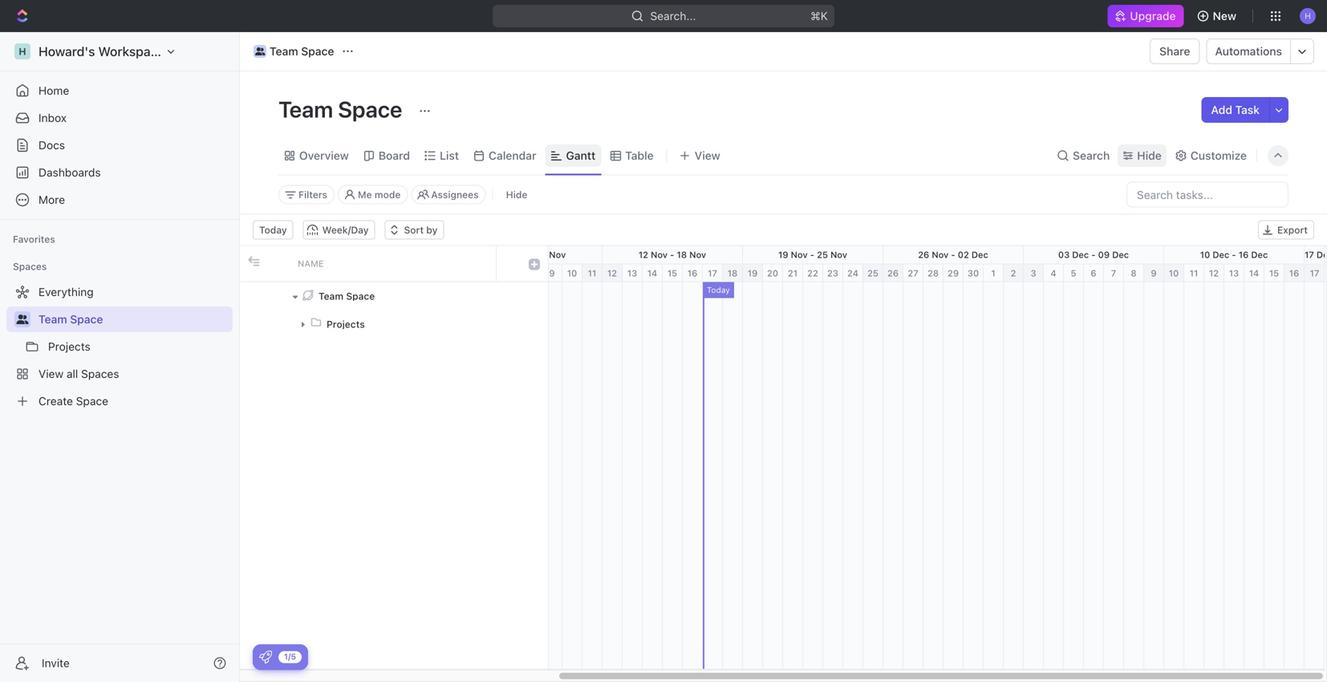 Task type: locate. For each thing, give the bounding box(es) containing it.
11 element down 10 dec - 16 dec
[[1185, 264, 1205, 282]]

view left all
[[39, 367, 64, 380]]

11 element down 05 nov - 11 nov element
[[583, 264, 603, 282]]

0 vertical spatial 19
[[779, 250, 789, 260]]

⌘k
[[811, 9, 828, 22]]

1 vertical spatial user group image
[[16, 315, 28, 324]]

22
[[808, 268, 819, 279]]

23
[[827, 268, 839, 279]]

2 13 element from the left
[[1225, 264, 1245, 282]]

0 horizontal spatial view
[[39, 367, 64, 380]]

howard's workspace
[[39, 44, 165, 59]]

2 11 element from the left
[[1185, 264, 1205, 282]]

0 horizontal spatial 19
[[748, 268, 758, 279]]

12 for first 12 element from the right
[[1209, 268, 1219, 279]]

1 15 element from the left
[[663, 264, 683, 282]]

 image down today button at the top of page
[[248, 256, 260, 267]]

17 left 18 element
[[708, 268, 717, 279]]

gantt
[[566, 149, 596, 162]]

9 down 05 nov - 11 nov element
[[549, 268, 555, 279]]

0 horizontal spatial 17 element
[[703, 264, 723, 282]]

2 16 element from the left
[[1285, 264, 1305, 282]]

name row
[[240, 246, 548, 282]]

2 17 from the left
[[1310, 268, 1320, 279]]

13 for 1st 13 element
[[627, 268, 637, 279]]

15 for 2nd 15 element
[[1270, 268, 1280, 279]]

team space link
[[250, 42, 338, 61], [39, 307, 230, 332]]

add task
[[1212, 103, 1260, 116]]

0 horizontal spatial 25
[[817, 250, 828, 260]]

3 nov from the left
[[651, 250, 668, 260]]

0 horizontal spatial 12 element
[[603, 264, 623, 282]]

projects inside projects link
[[48, 340, 91, 353]]

1 15 from the left
[[668, 268, 678, 279]]

1 horizontal spatial 14
[[1249, 268, 1260, 279]]

17 element left 19 element at the right of page
[[703, 264, 723, 282]]

me mode
[[358, 189, 401, 200]]

16 down search tasks... text field
[[1239, 250, 1249, 260]]

6
[[1091, 268, 1097, 279]]

task
[[1236, 103, 1260, 116]]

view right table
[[695, 149, 721, 162]]

1 horizontal spatial 11
[[588, 268, 597, 279]]

1 horizontal spatial 12 element
[[1205, 264, 1225, 282]]

19 for 19 nov - 25 nov
[[779, 250, 789, 260]]

 image right 05
[[529, 259, 540, 270]]

15 element
[[663, 264, 683, 282], [1265, 264, 1285, 282]]

user group image
[[255, 47, 265, 55], [16, 315, 28, 324]]

0 horizontal spatial today
[[259, 224, 287, 236]]

3 - from the left
[[810, 250, 815, 260]]

29 element
[[944, 264, 964, 282]]

share
[[1160, 45, 1191, 58]]

15 down 12 nov - 18 nov
[[668, 268, 678, 279]]

0 horizontal spatial 15 element
[[663, 264, 683, 282]]

12 for 2nd 12 element from right
[[607, 268, 617, 279]]

22 element
[[803, 264, 823, 282]]

17
[[708, 268, 717, 279], [1310, 268, 1320, 279]]

1 horizontal spatial 13
[[1229, 268, 1239, 279]]

17 element
[[703, 264, 723, 282], [1305, 264, 1326, 282]]

12 nov - 18 nov element
[[603, 246, 743, 264]]

dec
[[972, 250, 989, 260], [1072, 250, 1089, 260], [1113, 250, 1129, 260], [1213, 250, 1230, 260], [1252, 250, 1268, 260]]

10 down search tasks... text field
[[1200, 250, 1211, 260]]

25 element
[[864, 264, 884, 282]]

19 nov - 25 nov element
[[743, 246, 884, 264]]

projects inside projects "cell"
[[327, 319, 365, 330]]

03 dec - 09 dec element
[[1024, 246, 1165, 264]]

0 vertical spatial today
[[259, 224, 287, 236]]

11 right 05
[[538, 250, 547, 260]]

2 horizontal spatial 12
[[1209, 268, 1219, 279]]

17 for first 17 "element" from left
[[708, 268, 717, 279]]

24 element
[[844, 264, 864, 282]]

1 vertical spatial today
[[707, 285, 730, 295]]

14 element down 12 nov - 18 nov
[[643, 264, 663, 282]]

h inside howard's workspace, , element
[[19, 46, 26, 57]]

- inside 26 nov - 02 dec element
[[951, 250, 956, 260]]

16 element down 12 nov - 18 nov element
[[683, 264, 703, 282]]

column header
[[240, 246, 264, 281], [264, 246, 288, 281], [497, 246, 521, 281], [521, 246, 548, 281]]

1 nov from the left
[[512, 250, 529, 260]]

9 right 8
[[1151, 268, 1157, 279]]

1 vertical spatial projects
[[48, 340, 91, 353]]

dec right 02
[[972, 250, 989, 260]]

1 horizontal spatial 25
[[868, 268, 879, 279]]

1 horizontal spatial 11 element
[[1185, 264, 1205, 282]]

name column header
[[288, 246, 497, 281]]

spaces down favorites button
[[13, 261, 47, 272]]

0 horizontal spatial 10 element
[[563, 264, 583, 282]]

1 12 element from the left
[[603, 264, 623, 282]]

1 vertical spatial 25
[[868, 268, 879, 279]]

today down filters dropdown button
[[259, 224, 287, 236]]

11
[[538, 250, 547, 260], [588, 268, 597, 279], [1190, 268, 1199, 279]]

17 element down 17 dec - 23 dec element
[[1305, 264, 1326, 282]]

03 dec - 09 dec
[[1059, 250, 1129, 260]]

- inside 03 dec - 09 dec element
[[1092, 250, 1096, 260]]

0 horizontal spatial 16
[[688, 268, 698, 279]]

19 right 18 element
[[748, 268, 758, 279]]

today button
[[253, 220, 293, 240]]

1 vertical spatial 26
[[888, 268, 899, 279]]

1 horizontal spatial 12
[[639, 250, 649, 260]]

- inside 19 nov - 25 nov 'element'
[[810, 250, 815, 260]]

2 12 element from the left
[[1205, 264, 1225, 282]]

5 nov from the left
[[791, 250, 808, 260]]

overview link
[[296, 144, 349, 167]]

16 element
[[683, 264, 703, 282], [1285, 264, 1305, 282]]

10
[[1200, 250, 1211, 260], [567, 268, 577, 279], [1169, 268, 1179, 279]]

0 horizontal spatial 10
[[567, 268, 577, 279]]

- inside 12 nov - 18 nov element
[[670, 250, 675, 260]]

0 horizontal spatial 14
[[647, 268, 658, 279]]

16 down export
[[1290, 268, 1300, 279]]

 image
[[248, 256, 260, 267], [529, 259, 540, 270]]

mode
[[375, 189, 401, 200]]

spaces inside tree
[[81, 367, 119, 380]]

more button
[[6, 187, 233, 213]]

sort
[[404, 224, 424, 236]]

1 horizontal spatial spaces
[[81, 367, 119, 380]]

13 element down 10 dec - 16 dec element
[[1225, 264, 1245, 282]]

h inside h dropdown button
[[1305, 11, 1311, 20]]

24
[[848, 268, 859, 279]]

15 element down 12 nov - 18 nov element
[[663, 264, 683, 282]]

0 horizontal spatial 12
[[607, 268, 617, 279]]

13
[[627, 268, 637, 279], [1229, 268, 1239, 279]]

10 right 8
[[1169, 268, 1179, 279]]

1 vertical spatial h
[[19, 46, 26, 57]]

0 horizontal spatial 14 element
[[643, 264, 663, 282]]

1 horizontal spatial view
[[695, 149, 721, 162]]

1 horizontal spatial 15 element
[[1265, 264, 1285, 282]]

nov
[[512, 250, 529, 260], [549, 250, 566, 260], [651, 250, 668, 260], [690, 250, 706, 260], [791, 250, 808, 260], [831, 250, 848, 260], [932, 250, 949, 260]]

view inside view all spaces link
[[39, 367, 64, 380]]

spaces right all
[[81, 367, 119, 380]]

workspace
[[98, 44, 165, 59]]

1 horizontal spatial 13 element
[[1225, 264, 1245, 282]]

invite
[[42, 657, 70, 670]]

0 horizontal spatial spaces
[[13, 261, 47, 272]]

dec down export button
[[1252, 250, 1268, 260]]

dec for 03 dec - 09 dec
[[1113, 250, 1129, 260]]

1 horizontal spatial 9
[[1151, 268, 1157, 279]]

1 13 element from the left
[[623, 264, 643, 282]]

14 down 12 nov - 18 nov
[[647, 268, 658, 279]]

team
[[270, 45, 298, 58], [279, 96, 333, 122], [319, 291, 344, 302], [39, 313, 67, 326]]

dec right 09
[[1113, 250, 1129, 260]]

17 down 17 dec - 23 dec element
[[1310, 268, 1320, 279]]

11 element
[[583, 264, 603, 282], [1185, 264, 1205, 282]]

howard's
[[39, 44, 95, 59]]

19 up 21
[[779, 250, 789, 260]]

28 element
[[924, 264, 944, 282]]

3 dec from the left
[[1113, 250, 1129, 260]]

0 horizontal spatial h
[[19, 46, 26, 57]]

tree grid containing team space
[[240, 246, 548, 669]]

0 horizontal spatial 16 element
[[683, 264, 703, 282]]

board
[[379, 149, 410, 162]]

0 horizontal spatial 13 element
[[623, 264, 643, 282]]

all
[[67, 367, 78, 380]]

inbox link
[[6, 105, 233, 131]]

0 vertical spatial projects
[[327, 319, 365, 330]]

18
[[677, 250, 687, 260], [728, 268, 738, 279]]

1 horizontal spatial hide
[[1137, 149, 1162, 162]]

27 element
[[904, 264, 924, 282]]

2 horizontal spatial 11
[[1190, 268, 1199, 279]]

1 14 element from the left
[[643, 264, 663, 282]]

4 nov from the left
[[690, 250, 706, 260]]

by
[[426, 224, 438, 236]]

space
[[301, 45, 334, 58], [338, 96, 402, 122], [346, 291, 375, 302], [70, 313, 103, 326], [76, 394, 108, 408]]

table
[[625, 149, 654, 162]]

- for 11
[[531, 250, 536, 260]]

1 horizontal spatial user group image
[[255, 47, 265, 55]]

26 up 28
[[918, 250, 930, 260]]

projects down team space cell
[[327, 319, 365, 330]]

0 vertical spatial 18
[[677, 250, 687, 260]]

1 vertical spatial view
[[39, 367, 64, 380]]

2 column header from the left
[[264, 246, 288, 281]]

0 horizontal spatial 15
[[668, 268, 678, 279]]

11 down 10 dec - 16 dec element
[[1190, 268, 1199, 279]]

view for view
[[695, 149, 721, 162]]

-
[[531, 250, 536, 260], [670, 250, 675, 260], [810, 250, 815, 260], [951, 250, 956, 260], [1092, 250, 1096, 260], [1232, 250, 1237, 260]]

team space
[[270, 45, 334, 58], [279, 96, 407, 122], [319, 291, 375, 302], [39, 313, 103, 326]]

12 element
[[603, 264, 623, 282], [1205, 264, 1225, 282]]

12 element down 12 nov - 18 nov element
[[603, 264, 623, 282]]

2 15 from the left
[[1270, 268, 1280, 279]]

1 horizontal spatial 17
[[1310, 268, 1320, 279]]

12 element down 10 dec - 16 dec
[[1205, 264, 1225, 282]]

hide
[[1137, 149, 1162, 162], [506, 189, 528, 200]]

6 - from the left
[[1232, 250, 1237, 260]]

25
[[817, 250, 828, 260], [868, 268, 879, 279]]

hide down calendar
[[506, 189, 528, 200]]

search button
[[1052, 144, 1115, 167]]

- for 18
[[670, 250, 675, 260]]

14 element
[[643, 264, 663, 282], [1245, 264, 1265, 282]]

home
[[39, 84, 69, 97]]

1 vertical spatial spaces
[[81, 367, 119, 380]]

projects up all
[[48, 340, 91, 353]]

2 - from the left
[[670, 250, 675, 260]]

1 horizontal spatial projects
[[327, 319, 365, 330]]

share button
[[1150, 39, 1200, 64]]

26
[[918, 250, 930, 260], [888, 268, 899, 279]]

0 horizontal spatial user group image
[[16, 315, 28, 324]]

14 down 10 dec - 16 dec element
[[1249, 268, 1260, 279]]

1 horizontal spatial 19
[[779, 250, 789, 260]]

16 down 12 nov - 18 nov element
[[688, 268, 698, 279]]

14 element down 10 dec - 16 dec element
[[1245, 264, 1265, 282]]

0 horizontal spatial 9
[[549, 268, 555, 279]]

spaces
[[13, 261, 47, 272], [81, 367, 119, 380]]

13 element down 12 nov - 18 nov
[[623, 264, 643, 282]]

26 for 26
[[888, 268, 899, 279]]

team space inside cell
[[319, 291, 375, 302]]

automations button
[[1207, 39, 1291, 63]]

4
[[1051, 268, 1057, 279]]

hide inside dropdown button
[[1137, 149, 1162, 162]]

1 horizontal spatial 16 element
[[1285, 264, 1305, 282]]

export
[[1278, 224, 1308, 236]]

1 - from the left
[[531, 250, 536, 260]]

16 element down 17 dec - 23 dec element
[[1285, 264, 1305, 282]]

12
[[639, 250, 649, 260], [607, 268, 617, 279], [1209, 268, 1219, 279]]

25 right '24' element
[[868, 268, 879, 279]]

0 horizontal spatial 11 element
[[583, 264, 603, 282]]

dashboards
[[39, 166, 101, 179]]

0 vertical spatial team space link
[[250, 42, 338, 61]]

1 horizontal spatial 26
[[918, 250, 930, 260]]

add
[[1212, 103, 1233, 116]]

2 15 element from the left
[[1265, 264, 1285, 282]]

create space
[[39, 394, 108, 408]]

10 element
[[563, 264, 583, 282], [1165, 264, 1185, 282]]

- inside 05 nov - 11 nov element
[[531, 250, 536, 260]]

0 horizontal spatial hide
[[506, 189, 528, 200]]

11 down 05 nov - 11 nov element
[[588, 268, 597, 279]]

everything
[[39, 285, 94, 299]]

user group image inside tree
[[16, 315, 28, 324]]

0 vertical spatial 26
[[918, 250, 930, 260]]

2 17 element from the left
[[1305, 264, 1326, 282]]

view button
[[674, 144, 726, 167]]

1 horizontal spatial 17 element
[[1305, 264, 1326, 282]]

1 13 from the left
[[627, 268, 637, 279]]

space inside cell
[[346, 291, 375, 302]]

0 vertical spatial h
[[1305, 11, 1311, 20]]

19 element
[[743, 264, 763, 282]]

- inside 10 dec - 16 dec element
[[1232, 250, 1237, 260]]

1 horizontal spatial 18
[[728, 268, 738, 279]]

hide right search
[[1137, 149, 1162, 162]]

- for 02
[[951, 250, 956, 260]]

onboarding checklist button element
[[259, 651, 272, 664]]

tree grid
[[240, 246, 548, 669]]

1 horizontal spatial 10 element
[[1165, 264, 1185, 282]]

dec down search tasks... text field
[[1213, 250, 1230, 260]]

dec right 03
[[1072, 250, 1089, 260]]

view all spaces link
[[6, 361, 230, 387]]

1 dec from the left
[[972, 250, 989, 260]]

2 9 from the left
[[1151, 268, 1157, 279]]

view inside view button
[[695, 149, 721, 162]]

1 vertical spatial hide
[[506, 189, 528, 200]]

overview
[[299, 149, 349, 162]]

0 horizontal spatial projects
[[48, 340, 91, 353]]

10 down 05 nov - 11 nov element
[[567, 268, 577, 279]]

15 element down 10 dec - 16 dec element
[[1265, 264, 1285, 282]]

0 horizontal spatial 26
[[888, 268, 899, 279]]

8
[[1131, 268, 1137, 279]]

02
[[958, 250, 969, 260]]

25 up 22 element
[[817, 250, 828, 260]]

0 vertical spatial 25
[[817, 250, 828, 260]]

5 dec from the left
[[1252, 250, 1268, 260]]

1 11 element from the left
[[583, 264, 603, 282]]

0 vertical spatial hide
[[1137, 149, 1162, 162]]

10 element down 05 nov - 11 nov element
[[563, 264, 583, 282]]

13 element
[[623, 264, 643, 282], [1225, 264, 1245, 282]]

21
[[788, 268, 798, 279]]

dec for 26 nov - 02 dec
[[972, 250, 989, 260]]

1 horizontal spatial 14 element
[[1245, 264, 1265, 282]]

1 horizontal spatial h
[[1305, 11, 1311, 20]]

1 horizontal spatial 10
[[1169, 268, 1179, 279]]

19
[[779, 250, 789, 260], [748, 268, 758, 279]]

13 down 12 nov - 18 nov element
[[627, 268, 637, 279]]

1 vertical spatial 19
[[748, 268, 758, 279]]

26 right 25 element
[[888, 268, 899, 279]]

upgrade
[[1130, 9, 1176, 22]]

1 17 from the left
[[708, 268, 717, 279]]

2 14 from the left
[[1249, 268, 1260, 279]]

today down 18 element
[[707, 285, 730, 295]]

0 vertical spatial user group image
[[255, 47, 265, 55]]

sidebar navigation
[[0, 32, 243, 682]]

4 - from the left
[[951, 250, 956, 260]]

0 horizontal spatial team space link
[[39, 307, 230, 332]]

10 element right 8
[[1165, 264, 1185, 282]]

tree containing everything
[[6, 279, 233, 414]]

2 13 from the left
[[1229, 268, 1239, 279]]

everything link
[[6, 279, 230, 305]]

1 horizontal spatial 15
[[1270, 268, 1280, 279]]

13 down 10 dec - 16 dec
[[1229, 268, 1239, 279]]

team space inside tree
[[39, 313, 103, 326]]

tree
[[6, 279, 233, 414]]

0 horizontal spatial 17
[[708, 268, 717, 279]]

projects
[[327, 319, 365, 330], [48, 340, 91, 353]]

19 inside 'element'
[[779, 250, 789, 260]]

0 vertical spatial view
[[695, 149, 721, 162]]

0 horizontal spatial 13
[[627, 268, 637, 279]]

09
[[1098, 250, 1110, 260]]

assignees button
[[411, 185, 486, 204]]

5 - from the left
[[1092, 250, 1096, 260]]

15 down 10 dec - 16 dec element
[[1270, 268, 1280, 279]]

15
[[668, 268, 678, 279], [1270, 268, 1280, 279]]

row group
[[240, 282, 548, 669]]



Task type: vqa. For each thing, say whether or not it's contained in the screenshot.
the "Spaces" to the left
yes



Task type: describe. For each thing, give the bounding box(es) containing it.
1 16 element from the left
[[683, 264, 703, 282]]

hide inside button
[[506, 189, 528, 200]]

h button
[[1295, 3, 1321, 29]]

21 element
[[783, 264, 803, 282]]

name
[[298, 258, 324, 269]]

3
[[1031, 268, 1037, 279]]

30 element
[[964, 264, 984, 282]]

sort by
[[404, 224, 438, 236]]

create space link
[[6, 388, 230, 414]]

1 vertical spatial 18
[[728, 268, 738, 279]]

projects cell
[[288, 310, 497, 338]]

17 dec - 23 dec element
[[1305, 246, 1326, 264]]

me
[[358, 189, 372, 200]]

dec for 10 dec - 16 dec
[[1252, 250, 1268, 260]]

4 column header from the left
[[521, 246, 548, 281]]

Search tasks... text field
[[1128, 183, 1288, 207]]

favorites button
[[6, 230, 62, 249]]

23 element
[[823, 264, 844, 282]]

2 dec from the left
[[1072, 250, 1089, 260]]

row group containing team space
[[240, 282, 548, 669]]

new
[[1213, 9, 1237, 22]]

calendar
[[489, 149, 537, 162]]

team inside cell
[[319, 291, 344, 302]]

26 element
[[884, 264, 904, 282]]

19 nov - 25 nov
[[779, 250, 848, 260]]

1 horizontal spatial 16
[[1239, 250, 1249, 260]]

board link
[[375, 144, 410, 167]]

dashboards link
[[6, 160, 233, 185]]

2 10 element from the left
[[1165, 264, 1185, 282]]

28
[[928, 268, 939, 279]]

1 14 from the left
[[647, 268, 658, 279]]

view for view all spaces
[[39, 367, 64, 380]]

- for 09
[[1092, 250, 1096, 260]]

0 horizontal spatial  image
[[248, 256, 260, 267]]

export button
[[1258, 220, 1315, 240]]

2 nov from the left
[[549, 250, 566, 260]]

howard's workspace, , element
[[14, 43, 30, 59]]

11 for first 11 "element" from left
[[588, 268, 597, 279]]

5
[[1071, 268, 1077, 279]]

search
[[1073, 149, 1110, 162]]

new button
[[1191, 3, 1246, 29]]

week/day button
[[303, 220, 375, 240]]

docs
[[39, 138, 65, 152]]

1 horizontal spatial team space link
[[250, 42, 338, 61]]

12 for 12 nov - 18 nov
[[639, 250, 649, 260]]

week/day button
[[303, 220, 375, 240]]

29
[[948, 268, 959, 279]]

automations
[[1215, 45, 1283, 58]]

me mode button
[[338, 185, 408, 204]]

gantt link
[[563, 144, 596, 167]]

3 column header from the left
[[497, 246, 521, 281]]

19 for 19
[[748, 268, 758, 279]]

team inside sidebar navigation
[[39, 313, 67, 326]]

favorites
[[13, 234, 55, 245]]

1 17 element from the left
[[703, 264, 723, 282]]

4 dec from the left
[[1213, 250, 1230, 260]]

docs link
[[6, 132, 233, 158]]

team space - 0.00% row
[[240, 282, 548, 310]]

today inside button
[[259, 224, 287, 236]]

projects link
[[48, 334, 230, 360]]

user group image inside team space link
[[255, 47, 265, 55]]

add task button
[[1202, 97, 1270, 123]]

customize button
[[1170, 144, 1252, 167]]

filters button
[[279, 185, 335, 204]]

tree inside sidebar navigation
[[6, 279, 233, 414]]

list link
[[437, 144, 459, 167]]

15 for 2nd 15 element from right
[[668, 268, 678, 279]]

customize
[[1191, 149, 1247, 162]]

2 14 element from the left
[[1245, 264, 1265, 282]]

1/5
[[284, 652, 296, 661]]

2 horizontal spatial 16
[[1290, 268, 1300, 279]]

calendar link
[[486, 144, 537, 167]]

0 vertical spatial spaces
[[13, 261, 47, 272]]

team space cell
[[288, 282, 497, 310]]

05 nov - 11 nov
[[498, 250, 566, 260]]

2 horizontal spatial 10
[[1200, 250, 1211, 260]]

search...
[[651, 9, 696, 22]]

18 element
[[723, 264, 743, 282]]

7
[[1111, 268, 1117, 279]]

20 element
[[763, 264, 783, 282]]

week/day
[[322, 224, 369, 236]]

more
[[39, 193, 65, 206]]

table link
[[622, 144, 654, 167]]

30
[[968, 268, 979, 279]]

05
[[498, 250, 510, 260]]

create
[[39, 394, 73, 408]]

upgrade link
[[1108, 5, 1184, 27]]

- for 25
[[810, 250, 815, 260]]

7 nov from the left
[[932, 250, 949, 260]]

assignees
[[431, 189, 479, 200]]

10 dec - 16 dec
[[1200, 250, 1268, 260]]

1 column header from the left
[[240, 246, 264, 281]]

1 9 from the left
[[549, 268, 555, 279]]

1 vertical spatial team space link
[[39, 307, 230, 332]]

hide button
[[500, 185, 534, 204]]

onboarding checklist button image
[[259, 651, 272, 664]]

list
[[440, 149, 459, 162]]

view button
[[674, 137, 726, 175]]

1 horizontal spatial  image
[[529, 259, 540, 270]]

- for 16
[[1232, 250, 1237, 260]]

11 for second 11 "element" from the left
[[1190, 268, 1199, 279]]

20
[[767, 268, 779, 279]]

home link
[[6, 78, 233, 104]]

26 nov - 02 dec
[[918, 250, 989, 260]]

26 nov - 02 dec element
[[884, 246, 1024, 264]]

2
[[1011, 268, 1016, 279]]

view all spaces
[[39, 367, 119, 380]]

0 horizontal spatial 11
[[538, 250, 547, 260]]

17 for 1st 17 "element" from the right
[[1310, 268, 1320, 279]]

6 nov from the left
[[831, 250, 848, 260]]

sort by button
[[385, 220, 444, 240]]

05 nov - 11 nov element
[[462, 246, 603, 264]]

12 nov - 18 nov
[[639, 250, 706, 260]]

hide button
[[1118, 144, 1167, 167]]

03
[[1059, 250, 1070, 260]]

0 horizontal spatial 18
[[677, 250, 687, 260]]

1 horizontal spatial today
[[707, 285, 730, 295]]

27
[[908, 268, 919, 279]]

inbox
[[39, 111, 67, 124]]

26 for 26 nov - 02 dec
[[918, 250, 930, 260]]

1 10 element from the left
[[563, 264, 583, 282]]

filters
[[299, 189, 327, 200]]

13 for 2nd 13 element from left
[[1229, 268, 1239, 279]]

1
[[991, 268, 996, 279]]

10 dec - 16 dec element
[[1165, 246, 1305, 264]]

projects - 0.00% row
[[240, 310, 548, 338]]

25 inside 'element'
[[817, 250, 828, 260]]



